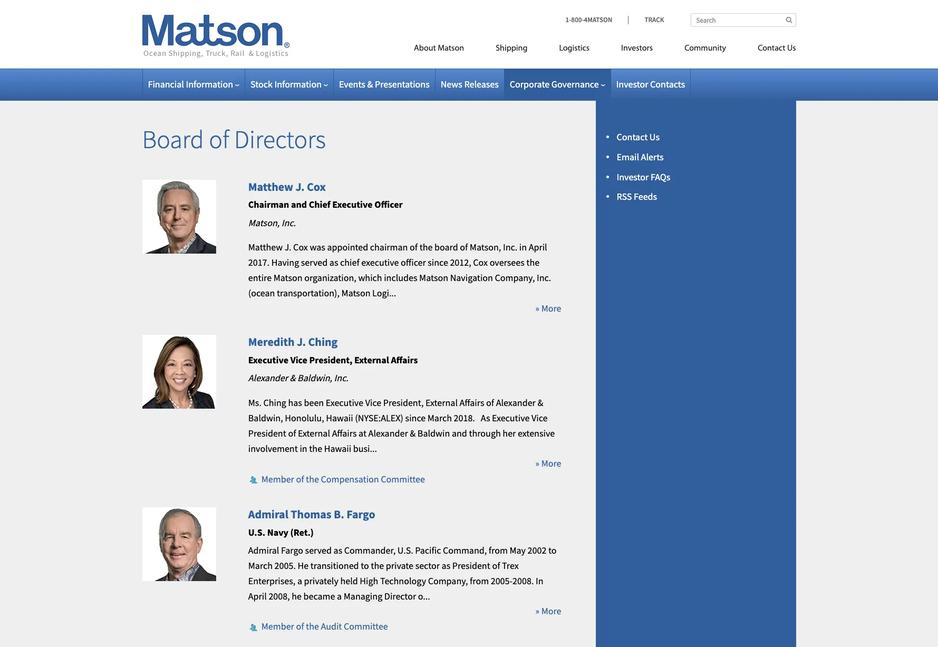 Task type: locate. For each thing, give the bounding box(es) containing it.
2 » more link from the top
[[535, 457, 561, 469]]

executive inside 'meredith             j.             ching executive vice president, external affairs'
[[248, 354, 288, 366]]

2 vertical spatial vice
[[532, 412, 548, 424]]

0 vertical spatial company,
[[495, 272, 535, 284]]

president,
[[309, 354, 352, 366], [383, 397, 424, 409]]

investor up "rss feeds" at the top of page
[[617, 171, 649, 183]]

j. inside matthew            j.            cox chairman and chief executive officer
[[296, 179, 305, 194]]

j.
[[296, 179, 305, 194], [285, 241, 291, 253], [297, 335, 306, 349]]

1 horizontal spatial in
[[519, 241, 527, 253]]

0 horizontal spatial and
[[291, 198, 307, 210]]

vice up extensive
[[532, 412, 548, 424]]

j. right meredith
[[297, 335, 306, 349]]

0 vertical spatial alexander
[[248, 372, 288, 384]]

ching inside ms. ching has been executive vice president, external affairs of alexander & baldwin, honolulu, hawaii (nyse:alex) since march 2018.   as executive vice president of external affairs at alexander & baldwin and through her extensive involvement in the hawaii busi... » more member of the compensation committee
[[263, 397, 286, 409]]

1 vertical spatial committee
[[344, 620, 388, 633]]

alexander
[[248, 372, 288, 384], [496, 397, 536, 409], [368, 427, 408, 439]]

board
[[142, 123, 204, 155]]

transportation),
[[277, 287, 340, 299]]

1 vertical spatial investor
[[617, 171, 649, 183]]

company, inside admiral fargo served as commander, u.s. pacific command, from may 2002 to march 2005. he transitioned to the private sector as president of trex enterprises, a privately held high technology company, from 2005-2008. in april 2008, he became a managing director o... » more member of the audit committee
[[428, 575, 468, 587]]

1 more from the top
[[541, 302, 561, 314]]

search image
[[786, 16, 792, 23]]

matson right about
[[438, 44, 464, 53]]

0 horizontal spatial information
[[186, 78, 233, 90]]

0 vertical spatial u.s.
[[248, 526, 265, 538]]

hawaii left busi... in the bottom left of the page
[[324, 442, 351, 454]]

president up involvement
[[248, 427, 286, 439]]

j. inside matthew j. cox was appointed chairman of the board of matson, inc. in april 2017. having served as chief executive officer since 2012, cox oversees the entire matson organization, which includes matson navigation company, inc. (ocean transportation), matson logi... » more
[[285, 241, 291, 253]]

executive right been
[[326, 397, 363, 409]]

member
[[261, 473, 294, 485], [261, 620, 294, 633]]

2 vertical spatial as
[[442, 559, 450, 572]]

president inside ms. ching has been executive vice president, external affairs of alexander & baldwin, honolulu, hawaii (nyse:alex) since march 2018.   as executive vice president of external affairs at alexander & baldwin and through her extensive involvement in the hawaii busi... » more member of the compensation committee
[[248, 427, 286, 439]]

1 horizontal spatial since
[[428, 256, 448, 268]]

admiral fargo served as commander, u.s. pacific command, from may 2002 to march 2005. he transitioned to the private sector as president of trex enterprises, a privately held high technology company, from 2005-2008. in april 2008, he became a managing director o... » more member of the audit committee
[[248, 544, 561, 633]]

admiral inside admiral fargo served as commander, u.s. pacific command, from may 2002 to march 2005. he transitioned to the private sector as president of trex enterprises, a privately held high technology company, from 2005-2008. in april 2008, he became a managing director o... » more member of the audit committee
[[248, 544, 279, 556]]

corporate governance
[[510, 78, 599, 90]]

since down board
[[428, 256, 448, 268]]

served inside matthew j. cox was appointed chairman of the board of matson, inc. in april 2017. having served as chief executive officer since 2012, cox oversees the entire matson organization, which includes matson navigation company, inc. (ocean transportation), matson logi... » more
[[301, 256, 328, 268]]

executive inside matthew            j.            cox chairman and chief executive officer
[[332, 198, 373, 210]]

2 member from the top
[[261, 620, 294, 633]]

cox up navigation
[[473, 256, 488, 268]]

investor faqs link
[[617, 171, 670, 183]]

0 vertical spatial fargo
[[347, 507, 375, 522]]

since inside ms. ching has been executive vice president, external affairs of alexander & baldwin, honolulu, hawaii (nyse:alex) since march 2018.   as executive vice president of external affairs at alexander & baldwin and through her extensive involvement in the hawaii busi... » more member of the compensation committee
[[405, 412, 426, 424]]

became
[[304, 590, 335, 602]]

transitioned
[[310, 559, 359, 572]]

j. for matthew j. cox was appointed chairman of the board of matson, inc. in april 2017. having served as chief executive officer since 2012, cox oversees the entire matson organization, which includes matson navigation company, inc. (ocean transportation), matson logi... » more
[[285, 241, 291, 253]]

committee
[[381, 473, 425, 485], [344, 620, 388, 633]]

rss feeds link
[[617, 191, 657, 203]]

executive down meredith
[[248, 354, 288, 366]]

to right 2002
[[548, 544, 557, 556]]

j. for meredith             j.             ching executive vice president, external affairs
[[297, 335, 306, 349]]

april inside admiral fargo served as commander, u.s. pacific command, from may 2002 to march 2005. he transitioned to the private sector as president of trex enterprises, a privately held high technology company, from 2005-2008. in april 2008, he became a managing director o... » more member of the audit committee
[[248, 590, 267, 602]]

0 horizontal spatial president
[[248, 427, 286, 439]]

cox up "chief"
[[307, 179, 326, 194]]

audit
[[321, 620, 342, 633]]

organization,
[[304, 272, 356, 284]]

april
[[529, 241, 547, 253], [248, 590, 267, 602]]

events & presentations
[[339, 78, 430, 90]]

march inside admiral fargo served as commander, u.s. pacific command, from may 2002 to march 2005. he transitioned to the private sector as president of trex enterprises, a privately held high technology company, from 2005-2008. in april 2008, he became a managing director o... » more member of the audit committee
[[248, 559, 273, 572]]

2 vertical spatial more
[[541, 605, 561, 617]]

as up organization,
[[329, 256, 338, 268]]

1 vertical spatial march
[[248, 559, 273, 572]]

and down 2018.
[[452, 427, 467, 439]]

executive
[[361, 256, 399, 268]]

0 vertical spatial » more link
[[535, 302, 561, 314]]

hawaii right 'honolulu,'
[[326, 412, 353, 424]]

chairman
[[248, 198, 289, 210]]

1 » more link from the top
[[535, 302, 561, 314]]

matson, down the chairman at the left of page
[[248, 217, 280, 229]]

sector
[[415, 559, 440, 572]]

logistics link
[[543, 39, 605, 61]]

1 horizontal spatial vice
[[365, 397, 381, 409]]

president, up (nyse:alex)
[[383, 397, 424, 409]]

u.s. inside admiral thomas            b.            fargo u.s. navy (ret.)
[[248, 526, 265, 538]]

of down "he"
[[296, 620, 304, 633]]

stock information
[[250, 78, 322, 90]]

1 horizontal spatial u.s.
[[398, 544, 413, 556]]

about matson
[[414, 44, 464, 53]]

» inside ms. ching has been executive vice president, external affairs of alexander & baldwin, honolulu, hawaii (nyse:alex) since march 2018.   as executive vice president of external affairs at alexander & baldwin and through her extensive involvement in the hawaii busi... » more member of the compensation committee
[[535, 457, 539, 469]]

admiral up navy
[[248, 507, 288, 522]]

ching right ms.
[[263, 397, 286, 409]]

financial information link
[[148, 78, 239, 90]]

0 vertical spatial ching
[[308, 335, 338, 349]]

matthew for matthew            j.            cox chairman and chief executive officer
[[248, 179, 293, 194]]

vice inside 'meredith             j.             ching executive vice president, external affairs'
[[290, 354, 307, 366]]

2 admiral from the top
[[248, 544, 279, 556]]

1 vertical spatial j.
[[285, 241, 291, 253]]

baldwin, up been
[[297, 372, 332, 384]]

march up baldwin
[[428, 412, 452, 424]]

Search search field
[[691, 13, 796, 27]]

of up 2012,
[[460, 241, 468, 253]]

0 vertical spatial president
[[248, 427, 286, 439]]

a down held
[[337, 590, 342, 602]]

trex
[[502, 559, 519, 572]]

& left baldwin
[[410, 427, 416, 439]]

0 horizontal spatial vice
[[290, 354, 307, 366]]

chief
[[309, 198, 331, 210]]

executive right "chief"
[[332, 198, 373, 210]]

and inside ms. ching has been executive vice president, external affairs of alexander & baldwin, honolulu, hawaii (nyse:alex) since march 2018.   as executive vice president of external affairs at alexander & baldwin and through her extensive involvement in the hawaii busi... » more member of the compensation committee
[[452, 427, 467, 439]]

cox left was
[[293, 241, 308, 253]]

3 » from the top
[[535, 605, 539, 617]]

baldwin, inside ms. ching has been executive vice president, external affairs of alexander & baldwin, honolulu, hawaii (nyse:alex) since march 2018.   as executive vice president of external affairs at alexander & baldwin and through her extensive involvement in the hawaii busi... » more member of the compensation committee
[[248, 412, 283, 424]]

events & presentations link
[[339, 78, 430, 90]]

j. inside 'meredith             j.             ching executive vice president, external affairs'
[[297, 335, 306, 349]]

1 horizontal spatial ching
[[308, 335, 338, 349]]

march up enterprises,
[[248, 559, 273, 572]]

1 horizontal spatial a
[[337, 590, 342, 602]]

email
[[617, 151, 639, 163]]

0 vertical spatial served
[[301, 256, 328, 268]]

2 information from the left
[[274, 78, 322, 90]]

meredith             j.             ching executive vice president, external affairs
[[248, 335, 418, 366]]

news releases
[[441, 78, 499, 90]]

None search field
[[691, 13, 796, 27]]

the down commander,
[[371, 559, 384, 572]]

admiral
[[248, 507, 288, 522], [248, 544, 279, 556]]

» more link for matthew            j.            cox
[[535, 302, 561, 314]]

u.s. left navy
[[248, 526, 265, 538]]

0 vertical spatial from
[[489, 544, 508, 556]]

the
[[420, 241, 433, 253], [526, 256, 540, 268], [309, 442, 322, 454], [306, 473, 319, 485], [371, 559, 384, 572], [306, 620, 319, 633]]

0 vertical spatial j.
[[296, 179, 305, 194]]

served up he
[[305, 544, 332, 556]]

1 vertical spatial fargo
[[281, 544, 303, 556]]

company, down oversees
[[495, 272, 535, 284]]

0 vertical spatial and
[[291, 198, 307, 210]]

from up trex
[[489, 544, 508, 556]]

as right sector on the bottom of page
[[442, 559, 450, 572]]

&
[[367, 78, 373, 90], [290, 372, 296, 384], [538, 397, 543, 409], [410, 427, 416, 439]]

oversees
[[490, 256, 525, 268]]

matthew inside matthew            j.            cox chairman and chief executive officer
[[248, 179, 293, 194]]

director
[[384, 590, 416, 602]]

2 horizontal spatial affairs
[[460, 397, 484, 409]]

corporate governance link
[[510, 78, 605, 90]]

»
[[535, 302, 539, 314], [535, 457, 539, 469], [535, 605, 539, 617]]

admiral inside admiral thomas            b.            fargo u.s. navy (ret.)
[[248, 507, 288, 522]]

ching
[[308, 335, 338, 349], [263, 397, 286, 409]]

extensive
[[518, 427, 555, 439]]

ms.
[[248, 397, 262, 409]]

1-800-4matson
[[566, 15, 612, 24]]

alexander up her
[[496, 397, 536, 409]]

matthew j. cox was appointed chairman of the board of matson, inc. in april 2017. having served as chief executive officer since 2012, cox oversees the entire matson organization, which includes matson navigation company, inc. (ocean transportation), matson logi... » more
[[248, 241, 561, 314]]

hawaii
[[326, 412, 353, 424], [324, 442, 351, 454]]

1 vertical spatial from
[[470, 575, 489, 587]]

he
[[298, 559, 309, 572]]

external
[[354, 354, 389, 366], [426, 397, 458, 409], [298, 427, 330, 439]]

information right stock
[[274, 78, 322, 90]]

contact us link down search image
[[742, 39, 796, 61]]

1 horizontal spatial baldwin,
[[297, 372, 332, 384]]

served down was
[[301, 256, 328, 268]]

1 horizontal spatial matson,
[[470, 241, 501, 253]]

information right financial
[[186, 78, 233, 90]]

external inside 'meredith             j.             ching executive vice president, external affairs'
[[354, 354, 389, 366]]

1 horizontal spatial alexander
[[368, 427, 408, 439]]

0 vertical spatial affairs
[[391, 354, 418, 366]]

1 horizontal spatial march
[[428, 412, 452, 424]]

1 vertical spatial baldwin,
[[248, 412, 283, 424]]

alexander up ms.
[[248, 372, 288, 384]]

more for matthew j. cox was appointed chairman of the board of matson, inc. in april 2017. having served as chief executive officer since 2012, cox oversees the entire matson organization, which includes matson navigation company, inc. (ocean transportation), matson logi... » more
[[541, 302, 561, 314]]

1 vertical spatial since
[[405, 412, 426, 424]]

us inside top menu 'navigation'
[[787, 44, 796, 53]]

fargo up 2005.
[[281, 544, 303, 556]]

» inside matthew j. cox was appointed chairman of the board of matson, inc. in april 2017. having served as chief executive officer since 2012, cox oversees the entire matson organization, which includes matson navigation company, inc. (ocean transportation), matson logi... » more
[[535, 302, 539, 314]]

news
[[441, 78, 462, 90]]

us
[[787, 44, 796, 53], [650, 131, 660, 143]]

through
[[469, 427, 501, 439]]

to up high
[[361, 559, 369, 572]]

2 » from the top
[[535, 457, 539, 469]]

baldwin,
[[297, 372, 332, 384], [248, 412, 283, 424]]

1 vertical spatial external
[[426, 397, 458, 409]]

stock information link
[[250, 78, 328, 90]]

1 vertical spatial president,
[[383, 397, 424, 409]]

contact up email
[[617, 131, 648, 143]]

contact us up email alerts
[[617, 131, 660, 143]]

0 horizontal spatial ching
[[263, 397, 286, 409]]

0 horizontal spatial u.s.
[[248, 526, 265, 538]]

0 vertical spatial matthew
[[248, 179, 293, 194]]

alexander down (nyse:alex)
[[368, 427, 408, 439]]

contact us down search image
[[758, 44, 796, 53]]

» more link
[[535, 302, 561, 314], [535, 457, 561, 469], [535, 605, 561, 617]]

president down command, on the bottom of the page
[[452, 559, 490, 572]]

1 vertical spatial cox
[[293, 241, 308, 253]]

president inside admiral fargo served as commander, u.s. pacific command, from may 2002 to march 2005. he transitioned to the private sector as president of trex enterprises, a privately held high technology company, from 2005-2008. in april 2008, he became a managing director o... » more member of the audit committee
[[452, 559, 490, 572]]

1 vertical spatial matthew
[[248, 241, 283, 253]]

ching up alexander & baldwin, inc.
[[308, 335, 338, 349]]

1 vertical spatial us
[[650, 131, 660, 143]]

0 vertical spatial to
[[548, 544, 557, 556]]

1 horizontal spatial affairs
[[391, 354, 418, 366]]

u.s. up private
[[398, 544, 413, 556]]

matson, up oversees
[[470, 241, 501, 253]]

1 vertical spatial as
[[334, 544, 342, 556]]

2 more from the top
[[541, 457, 561, 469]]

more inside ms. ching has been executive vice president, external affairs of alexander & baldwin, honolulu, hawaii (nyse:alex) since march 2018.   as executive vice president of external affairs at alexander & baldwin and through her extensive involvement in the hawaii busi... » more member of the compensation committee
[[541, 457, 561, 469]]

j. up having at the top left of the page
[[285, 241, 291, 253]]

1 member from the top
[[261, 473, 294, 485]]

matson,
[[248, 217, 280, 229], [470, 241, 501, 253]]

committee inside ms. ching has been executive vice president, external affairs of alexander & baldwin, honolulu, hawaii (nyse:alex) since march 2018.   as executive vice president of external affairs at alexander & baldwin and through her extensive involvement in the hawaii busi... » more member of the compensation committee
[[381, 473, 425, 485]]

as up transitioned
[[334, 544, 342, 556]]

email alerts
[[617, 151, 664, 163]]

0 vertical spatial president,
[[309, 354, 352, 366]]

since up baldwin
[[405, 412, 426, 424]]

privately
[[304, 575, 338, 587]]

baldwin, down ms.
[[248, 412, 283, 424]]

the up thomas
[[306, 473, 319, 485]]

& up extensive
[[538, 397, 543, 409]]

0 vertical spatial member
[[261, 473, 294, 485]]

1 vertical spatial president
[[452, 559, 490, 572]]

matthew up the chairman at the left of page
[[248, 179, 293, 194]]

member down involvement
[[261, 473, 294, 485]]

matthew inside matthew j. cox was appointed chairman of the board of matson, inc. in april 2017. having served as chief executive officer since 2012, cox oversees the entire matson organization, which includes matson navigation company, inc. (ocean transportation), matson logi... » more
[[248, 241, 283, 253]]

since inside matthew j. cox was appointed chairman of the board of matson, inc. in april 2017. having served as chief executive officer since 2012, cox oversees the entire matson organization, which includes matson navigation company, inc. (ocean transportation), matson logi... » more
[[428, 256, 448, 268]]

corporate
[[510, 78, 550, 90]]

rss feeds
[[617, 191, 657, 203]]

matson, inc.
[[248, 217, 296, 229]]

admiral down navy
[[248, 544, 279, 556]]

company, down sector on the bottom of page
[[428, 575, 468, 587]]

1 vertical spatial in
[[300, 442, 307, 454]]

faqs
[[651, 171, 670, 183]]

of
[[209, 123, 229, 155], [410, 241, 418, 253], [460, 241, 468, 253], [486, 397, 494, 409], [288, 427, 296, 439], [296, 473, 304, 485], [492, 559, 500, 572], [296, 620, 304, 633]]

2 matthew from the top
[[248, 241, 283, 253]]

1 horizontal spatial company,
[[495, 272, 535, 284]]

in
[[536, 575, 543, 587]]

march
[[428, 412, 452, 424], [248, 559, 273, 572]]

1 vertical spatial contact us link
[[617, 131, 660, 143]]

a up "he"
[[297, 575, 302, 587]]

matthew up '2017.'
[[248, 241, 283, 253]]

cox
[[307, 179, 326, 194], [293, 241, 308, 253], [473, 256, 488, 268]]

contact down search search field
[[758, 44, 785, 53]]

0 vertical spatial contact
[[758, 44, 785, 53]]

0 vertical spatial baldwin,
[[297, 372, 332, 384]]

in up oversees
[[519, 241, 527, 253]]

vice up (nyse:alex)
[[365, 397, 381, 409]]

fargo right b.
[[347, 507, 375, 522]]

0 horizontal spatial us
[[650, 131, 660, 143]]

from left 2005- at the right of page
[[470, 575, 489, 587]]

1 vertical spatial contact us
[[617, 131, 660, 143]]

us up alerts
[[650, 131, 660, 143]]

member inside admiral fargo served as commander, u.s. pacific command, from may 2002 to march 2005. he transitioned to the private sector as president of trex enterprises, a privately held high technology company, from 2005-2008. in april 2008, he became a managing director o... » more member of the audit committee
[[261, 620, 294, 633]]

2 vertical spatial cox
[[473, 256, 488, 268]]

2 horizontal spatial external
[[426, 397, 458, 409]]

navigation
[[450, 272, 493, 284]]

executive up her
[[492, 412, 530, 424]]

0 vertical spatial more
[[541, 302, 561, 314]]

0 horizontal spatial affairs
[[332, 427, 357, 439]]

investor down investors link
[[616, 78, 648, 90]]

0 horizontal spatial contact
[[617, 131, 648, 143]]

cox inside matthew            j.            cox chairman and chief executive officer
[[307, 179, 326, 194]]

and left "chief"
[[291, 198, 307, 210]]

0 vertical spatial cox
[[307, 179, 326, 194]]

0 horizontal spatial external
[[298, 427, 330, 439]]

vice up alexander & baldwin, inc.
[[290, 354, 307, 366]]

1 horizontal spatial april
[[529, 241, 547, 253]]

company,
[[495, 272, 535, 284], [428, 575, 468, 587]]

1 » from the top
[[535, 302, 539, 314]]

fargo inside admiral thomas            b.            fargo u.s. navy (ret.)
[[347, 507, 375, 522]]

0 vertical spatial in
[[519, 241, 527, 253]]

in down 'honolulu,'
[[300, 442, 307, 454]]

1 vertical spatial company,
[[428, 575, 468, 587]]

1 horizontal spatial to
[[548, 544, 557, 556]]

may
[[510, 544, 526, 556]]

0 vertical spatial investor
[[616, 78, 648, 90]]

contact us link up email alerts
[[617, 131, 660, 143]]

1 vertical spatial contact
[[617, 131, 648, 143]]

(ret.)
[[290, 526, 314, 538]]

0 vertical spatial contact us
[[758, 44, 796, 53]]

j. up 'matson, inc.'
[[296, 179, 305, 194]]

2 vertical spatial »
[[535, 605, 539, 617]]

1 horizontal spatial contact us
[[758, 44, 796, 53]]

1 horizontal spatial and
[[452, 427, 467, 439]]

investor for investor contacts
[[616, 78, 648, 90]]

us down search image
[[787, 44, 796, 53]]

(nyse:alex)
[[355, 412, 403, 424]]

1 admiral from the top
[[248, 507, 288, 522]]

president, up alexander & baldwin, inc.
[[309, 354, 352, 366]]

1 vertical spatial and
[[452, 427, 467, 439]]

1 horizontal spatial contact
[[758, 44, 785, 53]]

0 horizontal spatial contact us
[[617, 131, 660, 143]]

her
[[503, 427, 516, 439]]

0 vertical spatial as
[[329, 256, 338, 268]]

3 more from the top
[[541, 605, 561, 617]]

contact us
[[758, 44, 796, 53], [617, 131, 660, 143]]

0 vertical spatial a
[[297, 575, 302, 587]]

of up officer
[[410, 241, 418, 253]]

1 vertical spatial hawaii
[[324, 442, 351, 454]]

1 matthew from the top
[[248, 179, 293, 194]]

0 vertical spatial since
[[428, 256, 448, 268]]

0 vertical spatial us
[[787, 44, 796, 53]]

more inside matthew j. cox was appointed chairman of the board of matson, inc. in april 2017. having served as chief executive officer since 2012, cox oversees the entire matson organization, which includes matson navigation company, inc. (ocean transportation), matson logi... » more
[[541, 302, 561, 314]]

2 vertical spatial » more link
[[535, 605, 561, 617]]

0 horizontal spatial baldwin,
[[248, 412, 283, 424]]

a
[[297, 575, 302, 587], [337, 590, 342, 602]]

» for company,
[[535, 302, 539, 314]]

meredithching 140px image
[[142, 335, 216, 409]]

1 vertical spatial » more link
[[535, 457, 561, 469]]

served inside admiral fargo served as commander, u.s. pacific command, from may 2002 to march 2005. he transitioned to the private sector as president of trex enterprises, a privately held high technology company, from 2005-2008. in april 2008, he became a managing director o... » more member of the audit committee
[[305, 544, 332, 556]]

0 horizontal spatial fargo
[[281, 544, 303, 556]]

1 vertical spatial »
[[535, 457, 539, 469]]

0 vertical spatial admiral
[[248, 507, 288, 522]]

1 information from the left
[[186, 78, 233, 90]]

from
[[489, 544, 508, 556], [470, 575, 489, 587]]

2 horizontal spatial alexander
[[496, 397, 536, 409]]

as inside matthew j. cox was appointed chairman of the board of matson, inc. in april 2017. having served as chief executive officer since 2012, cox oversees the entire matson organization, which includes matson navigation company, inc. (ocean transportation), matson logi... » more
[[329, 256, 338, 268]]

member down 2008,
[[261, 620, 294, 633]]

1 horizontal spatial information
[[274, 78, 322, 90]]

(ocean
[[248, 287, 275, 299]]

of right board
[[209, 123, 229, 155]]



Task type: vqa. For each thing, say whether or not it's contained in the screenshot.
the top the Logistics
no



Task type: describe. For each thing, give the bounding box(es) containing it.
fargo inside admiral fargo served as commander, u.s. pacific command, from may 2002 to march 2005. he transitioned to the private sector as president of trex enterprises, a privately held high technology company, from 2005-2008. in april 2008, he became a managing director o... » more member of the audit committee
[[281, 544, 303, 556]]

at
[[359, 427, 366, 439]]

financial
[[148, 78, 184, 90]]

0 horizontal spatial contact us link
[[617, 131, 660, 143]]

ms. ching has been executive vice president, external affairs of alexander & baldwin, honolulu, hawaii (nyse:alex) since march 2018.   as executive vice president of external affairs at alexander & baldwin and through her extensive involvement in the hawaii busi... » more member of the compensation committee
[[248, 397, 561, 485]]

shipping link
[[480, 39, 543, 61]]

has
[[288, 397, 302, 409]]

private
[[386, 559, 413, 572]]

appointed
[[327, 241, 368, 253]]

2017.
[[248, 256, 269, 268]]

honolulu,
[[285, 412, 324, 424]]

affairs inside 'meredith             j.             ching executive vice president, external affairs'
[[391, 354, 418, 366]]

community
[[685, 44, 726, 53]]

been
[[304, 397, 324, 409]]

mattcox 140px image
[[142, 180, 216, 253]]

member inside ms. ching has been executive vice president, external affairs of alexander & baldwin, honolulu, hawaii (nyse:alex) since march 2018.   as executive vice president of external affairs at alexander & baldwin and through her extensive involvement in the hawaii busi... » more member of the compensation committee
[[261, 473, 294, 485]]

march inside ms. ching has been executive vice president, external affairs of alexander & baldwin, honolulu, hawaii (nyse:alex) since march 2018.   as executive vice president of external affairs at alexander & baldwin and through her extensive involvement in the hawaii busi... » more member of the compensation committee
[[428, 412, 452, 424]]

» for extensive
[[535, 457, 539, 469]]

he
[[292, 590, 302, 602]]

of down 'honolulu,'
[[288, 427, 296, 439]]

command,
[[443, 544, 487, 556]]

presentations
[[375, 78, 430, 90]]

high
[[360, 575, 378, 587]]

4matson
[[584, 15, 612, 24]]

matson down having at the top left of the page
[[273, 272, 302, 284]]

1 horizontal spatial contact us link
[[742, 39, 796, 61]]

about
[[414, 44, 436, 53]]

0 vertical spatial hawaii
[[326, 412, 353, 424]]

was
[[310, 241, 325, 253]]

alerts
[[641, 151, 664, 163]]

admiral for fargo
[[248, 544, 279, 556]]

baldwin
[[418, 427, 450, 439]]

cox for matthew            j.            cox chairman and chief executive officer
[[307, 179, 326, 194]]

events
[[339, 78, 365, 90]]

2008.
[[513, 575, 534, 587]]

entire
[[248, 272, 272, 284]]

involvement
[[248, 442, 298, 454]]

includes
[[384, 272, 417, 284]]

meredith
[[248, 335, 295, 349]]

president, inside ms. ching has been executive vice president, external affairs of alexander & baldwin, honolulu, hawaii (nyse:alex) since march 2018.   as executive vice president of external affairs at alexander & baldwin and through her extensive involvement in the hawaii busi... » more member of the compensation committee
[[383, 397, 424, 409]]

the right oversees
[[526, 256, 540, 268]]

member of the compensation committee link
[[248, 473, 425, 485]]

j. for matthew            j.            cox chairman and chief executive officer
[[296, 179, 305, 194]]

alexander & baldwin, inc.
[[248, 372, 348, 384]]

cox for matthew j. cox was appointed chairman of the board of matson, inc. in april 2017. having served as chief executive officer since 2012, cox oversees the entire matson organization, which includes matson navigation company, inc. (ocean transportation), matson logi... » more
[[293, 241, 308, 253]]

& up has
[[290, 372, 296, 384]]

1 vertical spatial affairs
[[460, 397, 484, 409]]

2008,
[[269, 590, 290, 602]]

admiral thomas            b.            fargo u.s. navy (ret.)
[[248, 507, 375, 538]]

matson, inside matthew j. cox was appointed chairman of the board of matson, inc. in april 2017. having served as chief executive officer since 2012, cox oversees the entire matson organization, which includes matson navigation company, inc. (ocean transportation), matson logi... » more
[[470, 241, 501, 253]]

president, inside 'meredith             j.             ching executive vice president, external affairs'
[[309, 354, 352, 366]]

more inside admiral fargo served as commander, u.s. pacific command, from may 2002 to march 2005. he transitioned to the private sector as president of trex enterprises, a privately held high technology company, from 2005-2008. in april 2008, he became a managing director o... » more member of the audit committee
[[541, 605, 561, 617]]

b.
[[334, 507, 344, 522]]

3 » more link from the top
[[535, 605, 561, 617]]

more for ms. ching has been executive vice president, external affairs of alexander & baldwin, honolulu, hawaii (nyse:alex) since march 2018.   as executive vice president of external affairs at alexander & baldwin and through her extensive involvement in the hawaii busi... » more member of the compensation committee
[[541, 457, 561, 469]]

about matson link
[[398, 39, 480, 61]]

investor contacts
[[616, 78, 685, 90]]

the left audit
[[306, 620, 319, 633]]

and inside matthew            j.            cox chairman and chief executive officer
[[291, 198, 307, 210]]

board
[[435, 241, 458, 253]]

2005-
[[491, 575, 513, 587]]

matson down the which
[[341, 287, 370, 299]]

of left trex
[[492, 559, 500, 572]]

contact us inside top menu 'navigation'
[[758, 44, 796, 53]]

800-
[[571, 15, 584, 24]]

1 vertical spatial vice
[[365, 397, 381, 409]]

» inside admiral fargo served as commander, u.s. pacific command, from may 2002 to march 2005. he transitioned to the private sector as president of trex enterprises, a privately held high technology company, from 2005-2008. in april 2008, he became a managing director o... » more member of the audit committee
[[535, 605, 539, 617]]

directors
[[234, 123, 326, 155]]

company, inside matthew j. cox was appointed chairman of the board of matson, inc. in april 2017. having served as chief executive officer since 2012, cox oversees the entire matson organization, which includes matson navigation company, inc. (ocean transportation), matson logi... » more
[[495, 272, 535, 284]]

1 vertical spatial a
[[337, 590, 342, 602]]

officer
[[374, 198, 403, 210]]

& right events
[[367, 78, 373, 90]]

track
[[645, 15, 664, 24]]

enterprises,
[[248, 575, 295, 587]]

having
[[271, 256, 299, 268]]

2005.
[[275, 559, 296, 572]]

information for financial information
[[186, 78, 233, 90]]

2 vertical spatial alexander
[[368, 427, 408, 439]]

2018.
[[454, 412, 475, 424]]

ching inside 'meredith             j.             ching executive vice president, external affairs'
[[308, 335, 338, 349]]

april inside matthew j. cox was appointed chairman of the board of matson, inc. in april 2017. having served as chief executive officer since 2012, cox oversees the entire matson organization, which includes matson navigation company, inc. (ocean transportation), matson logi... » more
[[529, 241, 547, 253]]

0 horizontal spatial alexander
[[248, 372, 288, 384]]

rss
[[617, 191, 632, 203]]

email alerts link
[[617, 151, 664, 163]]

0 horizontal spatial to
[[361, 559, 369, 572]]

which
[[358, 272, 382, 284]]

admiral for thomas
[[248, 507, 288, 522]]

the down 'honolulu,'
[[309, 442, 322, 454]]

in inside ms. ching has been executive vice president, external affairs of alexander & baldwin, honolulu, hawaii (nyse:alex) since march 2018.   as executive vice president of external affairs at alexander & baldwin and through her extensive involvement in the hawaii busi... » more member of the compensation committee
[[300, 442, 307, 454]]

contacts
[[650, 78, 685, 90]]

2002
[[528, 544, 546, 556]]

investors link
[[605, 39, 669, 61]]

investor for investor faqs
[[617, 171, 649, 183]]

managing
[[344, 590, 382, 602]]

busi...
[[353, 442, 377, 454]]

matson inside top menu 'navigation'
[[438, 44, 464, 53]]

committee inside admiral fargo served as commander, u.s. pacific command, from may 2002 to march 2005. he transitioned to the private sector as president of trex enterprises, a privately held high technology company, from 2005-2008. in april 2008, he became a managing director o... » more member of the audit committee
[[344, 620, 388, 633]]

releases
[[464, 78, 499, 90]]

investors
[[621, 44, 653, 53]]

stock
[[250, 78, 273, 90]]

financial information
[[148, 78, 233, 90]]

of up the as
[[486, 397, 494, 409]]

in inside matthew j. cox was appointed chairman of the board of matson, inc. in april 2017. having served as chief executive officer since 2012, cox oversees the entire matson organization, which includes matson navigation company, inc. (ocean transportation), matson logi... » more
[[519, 241, 527, 253]]

u.s. inside admiral fargo served as commander, u.s. pacific command, from may 2002 to march 2005. he transitioned to the private sector as president of trex enterprises, a privately held high technology company, from 2005-2008. in april 2008, he became a managing director o... » more member of the audit committee
[[398, 544, 413, 556]]

board of directors
[[142, 123, 326, 155]]

2 vertical spatial external
[[298, 427, 330, 439]]

matson down officer
[[419, 272, 448, 284]]

compensation
[[321, 473, 379, 485]]

contact inside top menu 'navigation'
[[758, 44, 785, 53]]

» more link for meredith             j.             ching
[[535, 457, 561, 469]]

technology
[[380, 575, 426, 587]]

o...
[[418, 590, 430, 602]]

officer
[[401, 256, 426, 268]]

investor contacts link
[[616, 78, 685, 90]]

logi...
[[372, 287, 396, 299]]

of up thomas
[[296, 473, 304, 485]]

chief
[[340, 256, 359, 268]]

matson image
[[142, 15, 290, 58]]

as
[[481, 412, 490, 424]]

investor faqs
[[617, 171, 670, 183]]

2 vertical spatial affairs
[[332, 427, 357, 439]]

0 horizontal spatial matson,
[[248, 217, 280, 229]]

0 horizontal spatial a
[[297, 575, 302, 587]]

information for stock information
[[274, 78, 322, 90]]

governance
[[551, 78, 599, 90]]

2012,
[[450, 256, 471, 268]]

top menu navigation
[[367, 39, 796, 61]]

chairman
[[370, 241, 408, 253]]

matthew for matthew j. cox was appointed chairman of the board of matson, inc. in april 2017. having served as chief executive officer since 2012, cox oversees the entire matson organization, which includes matson navigation company, inc. (ocean transportation), matson logi... » more
[[248, 241, 283, 253]]

shipping
[[496, 44, 528, 53]]

thomas
[[291, 507, 331, 522]]

pacific
[[415, 544, 441, 556]]

2 horizontal spatial vice
[[532, 412, 548, 424]]

thomasfargo 140px image
[[142, 507, 216, 581]]

the up officer
[[420, 241, 433, 253]]

news releases link
[[441, 78, 499, 90]]

community link
[[669, 39, 742, 61]]



